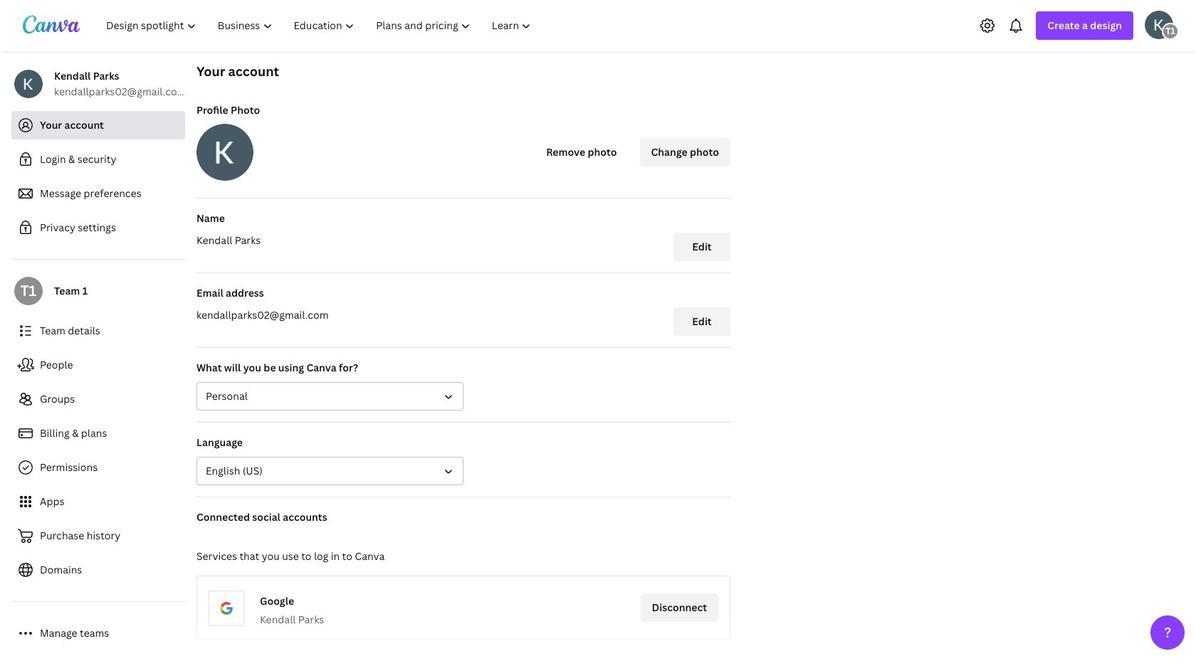 Task type: describe. For each thing, give the bounding box(es) containing it.
1 vertical spatial team 1 image
[[14, 277, 43, 306]]

kendall parks image
[[1145, 10, 1174, 39]]

1 vertical spatial team 1 element
[[14, 277, 43, 306]]



Task type: locate. For each thing, give the bounding box(es) containing it.
0 vertical spatial team 1 element
[[1162, 22, 1179, 40]]

0 horizontal spatial team 1 element
[[14, 277, 43, 306]]

0 vertical spatial team 1 image
[[1162, 22, 1179, 40]]

Language: English (US) button
[[197, 457, 464, 486]]

0 horizontal spatial team 1 image
[[14, 277, 43, 306]]

team 1 element
[[1162, 22, 1179, 40], [14, 277, 43, 306]]

team 1 image
[[1162, 22, 1179, 40], [14, 277, 43, 306]]

1 horizontal spatial team 1 image
[[1162, 22, 1179, 40]]

None button
[[197, 382, 464, 411]]

1 horizontal spatial team 1 element
[[1162, 22, 1179, 40]]

top level navigation element
[[97, 11, 544, 40]]



Task type: vqa. For each thing, say whether or not it's contained in the screenshot.
Team 1 element to the top
yes



